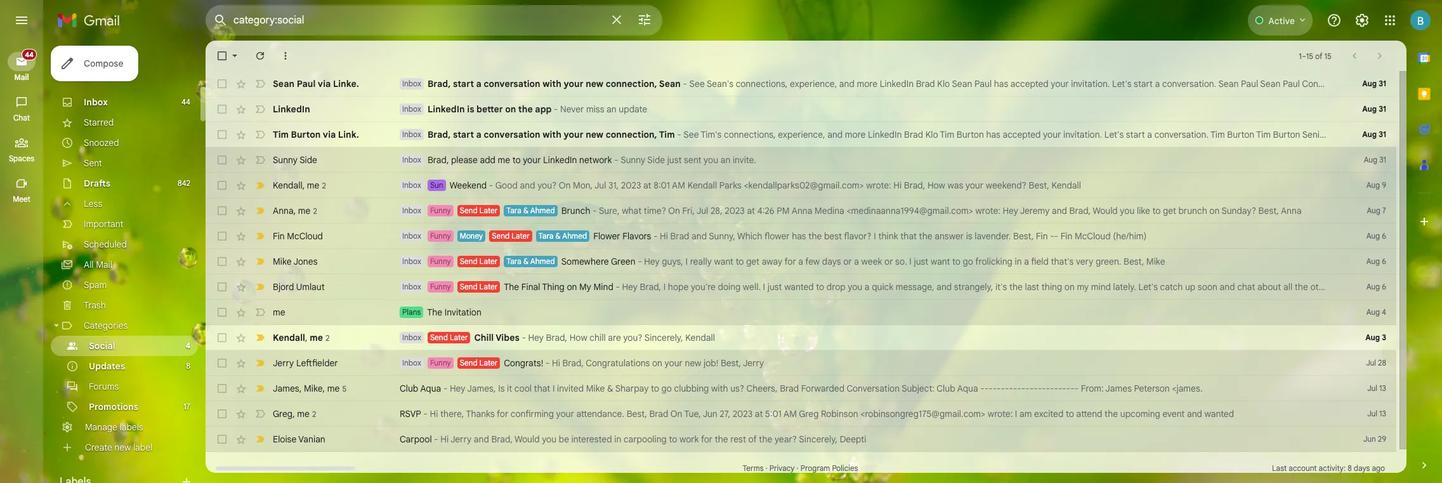 Task type: vqa. For each thing, say whether or not it's contained in the screenshot.


Task type: describe. For each thing, give the bounding box(es) containing it.
0 vertical spatial 4
[[1383, 307, 1387, 317]]

send for brunch
[[460, 206, 478, 215]]

row containing eloise vanian
[[206, 427, 1397, 452]]

congratulations
[[586, 357, 650, 369]]

create new label
[[85, 442, 153, 453]]

row containing me
[[206, 300, 1397, 325]]

more for sean
[[857, 78, 878, 90]]

3 tim from the left
[[940, 129, 955, 140]]

3 fin from the left
[[1061, 230, 1073, 242]]

label
[[133, 442, 153, 453]]

best, right job!
[[721, 357, 742, 369]]

2 horizontal spatial jerry
[[743, 357, 764, 369]]

sean's
[[707, 78, 734, 90]]

row containing james
[[206, 376, 1397, 401]]

scheduled link
[[84, 239, 127, 250]]

new for tim
[[586, 129, 604, 140]]

robinson
[[821, 408, 859, 420]]

inbox inside the inbox brad, start a conversation with your new connection, tim - see tim's connections, experience, and more linkedin brad klo tim burton has accepted your invitation. let's start a conversation. tim burton tim burton senior software engineer at gravey
[[402, 129, 421, 139]]

carpooling
[[624, 434, 667, 445]]

0 vertical spatial am
[[672, 180, 686, 191]]

answer
[[935, 230, 964, 242]]

the right attend
[[1105, 408, 1119, 420]]

seat
[[1426, 78, 1443, 90]]

invitation
[[445, 307, 482, 318]]

soon
[[1198, 281, 1218, 293]]

7
[[1383, 206, 1387, 215]]

& left flower
[[556, 231, 561, 241]]

to left drop
[[816, 281, 825, 293]]

advanced search options image
[[632, 7, 658, 32]]

1 side from the left
[[300, 154, 317, 166]]

was
[[948, 180, 964, 191]]

0 horizontal spatial you?
[[538, 180, 557, 191]]

2 horizontal spatial just
[[914, 256, 929, 267]]

you left like
[[1121, 205, 1135, 216]]

1 vertical spatial ahmed
[[563, 231, 587, 241]]

eloise
[[273, 434, 297, 445]]

11 row from the top
[[206, 325, 1397, 350]]

2 vertical spatial with
[[711, 383, 728, 394]]

the left year?
[[759, 434, 773, 445]]

sunny side
[[273, 154, 317, 166]]

1 horizontal spatial jun
[[1364, 434, 1377, 444]]

more image
[[279, 50, 292, 62]]

please
[[451, 154, 478, 166]]

about
[[1258, 281, 1282, 293]]

let's for tim
[[1105, 129, 1124, 140]]

1 vertical spatial for
[[497, 408, 509, 420]]

1 vertical spatial 44
[[182, 97, 190, 107]]

brad up guys, on the left bottom of page
[[671, 230, 690, 242]]

forwarded
[[802, 383, 845, 394]]

1 horizontal spatial am
[[784, 408, 797, 420]]

forums
[[89, 381, 119, 392]]

0 vertical spatial how
[[928, 180, 946, 191]]

tara & ahmed for brunch
[[507, 206, 555, 215]]

0 vertical spatial of
[[1316, 51, 1323, 61]]

jul left 31,
[[595, 180, 606, 191]]

amazon
[[1359, 78, 1391, 90]]

13 for club aqua - hey james, is it cool that i invited mike & sharpay to go clubbing with us? cheers, brad forwarded conversation subject: club aqua ------------------------ from: james peterson <james.
[[1380, 383, 1387, 393]]

network
[[580, 154, 612, 166]]

2 vertical spatial let's
[[1139, 281, 1158, 293]]

to up good
[[513, 154, 521, 166]]

842
[[178, 178, 190, 188]]

funny for umlaut
[[430, 282, 451, 291]]

, for 'row' containing anna
[[294, 205, 296, 216]]

connection, for sean
[[606, 78, 657, 90]]

lately.
[[1114, 281, 1137, 293]]

funny for jones
[[430, 256, 451, 266]]

hey for kendall
[[528, 332, 544, 343]]

be
[[559, 434, 569, 445]]

1 horizontal spatial wanted
[[1205, 408, 1235, 420]]

hi for in
[[441, 434, 449, 445]]

0 vertical spatial 8
[[186, 361, 190, 371]]

brunch - sure, what time? on fri, jul 28, 2023 at 4:26 pm anna medina <medinaanna1994@gmail.com> wrote: hey jeremy and brad, would you like to get brunch on sunday? best, anna
[[562, 205, 1302, 216]]

, for 5th 'row' from the bottom of the page
[[305, 332, 308, 343]]

meet heading
[[0, 194, 43, 204]]

2 vertical spatial wrote:
[[988, 408, 1013, 420]]

weekend
[[450, 180, 487, 191]]

best, down jeremy
[[1014, 230, 1034, 242]]

club aqua - hey james, is it cool that i invited mike & sharpay to go clubbing with us? cheers, brad forwarded conversation subject: club aqua ------------------------ from: james peterson <james.
[[400, 383, 1203, 394]]

attend
[[1077, 408, 1103, 420]]

mail heading
[[0, 72, 43, 83]]

terms
[[743, 463, 764, 473]]

send for congrats!
[[460, 358, 478, 368]]

so.
[[896, 256, 908, 267]]

trash link
[[84, 300, 106, 311]]

27,
[[720, 408, 731, 420]]

2 inside greg , me 2
[[312, 409, 316, 419]]

row containing mike jones
[[206, 249, 1397, 274]]

snoozed link
[[84, 137, 119, 149]]

last
[[1025, 281, 1040, 293]]

, for 'row' containing james
[[299, 382, 302, 394]]

jul right fri,
[[697, 205, 709, 216]]

things
[[1335, 281, 1360, 293]]

<medinaanna1994@gmail.com>
[[847, 205, 974, 216]]

1 vertical spatial how
[[570, 332, 588, 343]]

send later for the final thing on my mind - hey brad, i hope you're doing well. i just wanted to drop you a quick message, and strangely, it's the last thing on my mind lately. let's catch up soon and chat about all the other things
[[460, 282, 498, 291]]

2 burton from the left
[[957, 129, 984, 140]]

more for tim
[[845, 129, 866, 140]]

1 want from the left
[[714, 256, 734, 267]]

1 horizontal spatial you?
[[624, 332, 643, 343]]

flower
[[765, 230, 790, 242]]

brad up carpooling
[[650, 408, 669, 420]]

0 vertical spatial go
[[963, 256, 974, 267]]

aug for hey brad, i hope you're doing well. i just wanted to drop you a quick message, and strangely, it's the last thing on my mind lately. let's catch up soon and chat about all the other things
[[1367, 282, 1381, 291]]

aug 7
[[1368, 206, 1387, 215]]

sent link
[[84, 157, 102, 169]]

to down answer
[[953, 256, 961, 267]]

thing
[[542, 281, 565, 293]]

0 horizontal spatial wanted
[[785, 281, 814, 293]]

forums link
[[89, 381, 119, 392]]

0 horizontal spatial that
[[534, 383, 551, 394]]

i right so.
[[910, 256, 912, 267]]

bjord umlaut
[[273, 281, 325, 293]]

send for somewhere
[[460, 256, 478, 266]]

row containing sean paul via linke.
[[206, 71, 1443, 96]]

plans the invitation
[[402, 307, 482, 318]]

0 vertical spatial jun
[[703, 408, 718, 420]]

& left sharpay
[[607, 383, 614, 394]]

1 horizontal spatial greg
[[799, 408, 819, 420]]

jul for 'row' containing jerry leftfielder
[[1367, 358, 1377, 368]]

inbox brad, start a conversation with your new connection, sean - see sean's connections, experience, and more linkedin brad klo sean paul has accepted your invitation. let's start a conversation. sean paul sean paul consultant at amazon greater seat
[[402, 78, 1443, 90]]

on for time?
[[669, 205, 680, 216]]

2 paul from the left
[[975, 78, 992, 90]]

0 horizontal spatial james
[[273, 382, 299, 394]]

kendall , me 2 for weekend - good and you? on mon, jul 31, 2023 at 8:01 am kendall parks <kendallparks02@gmail.com> wrote: hi brad, how was your weekend? best, kendall
[[273, 179, 326, 191]]

1 15 from the left
[[1307, 51, 1314, 61]]

later for congrats! - hi brad, congratulations on your new job! best, jerry
[[480, 358, 498, 368]]

catch
[[1161, 281, 1183, 293]]

1 · from the left
[[766, 463, 768, 473]]

new for sean
[[586, 78, 604, 90]]

subject:
[[902, 383, 935, 394]]

send later for brunch - sure, what time? on fri, jul 28, 2023 at 4:26 pm anna medina <medinaanna1994@gmail.com> wrote: hey jeremy and brad, would you like to get brunch on sunday? best, anna
[[460, 206, 498, 215]]

the right all
[[1295, 281, 1309, 293]]

mon,
[[573, 180, 593, 191]]

me left the 5
[[327, 382, 340, 394]]

search in mail image
[[209, 9, 232, 32]]

to right like
[[1153, 205, 1161, 216]]

drop
[[827, 281, 846, 293]]

funny for leftfielder
[[430, 358, 451, 368]]

i right the well.
[[763, 281, 766, 293]]

hi for jerry
[[552, 357, 560, 369]]

1 burton from the left
[[291, 129, 321, 140]]

0 vertical spatial get
[[1164, 205, 1177, 216]]

you left be
[[542, 434, 557, 445]]

the left app
[[519, 103, 533, 115]]

the left best on the right of page
[[809, 230, 822, 242]]

1 horizontal spatial jerry
[[451, 434, 472, 445]]

via for linke.
[[318, 78, 331, 90]]

sun
[[430, 180, 443, 190]]

, for 11th 'row' from the bottom
[[303, 179, 305, 191]]

4 paul from the left
[[1283, 78, 1301, 90]]

brad up the inbox brad, start a conversation with your new connection, tim - see tim's connections, experience, and more linkedin brad klo tim burton has accepted your invitation. let's start a conversation. tim burton tim burton senior software engineer at gravey
[[916, 78, 935, 90]]

best, up jeremy
[[1029, 180, 1050, 191]]

final
[[522, 281, 540, 293]]

1 horizontal spatial anna
[[792, 205, 813, 216]]

me right 'add'
[[498, 154, 510, 166]]

aug for hey brad, how chill are you? sincerely, kendall
[[1366, 333, 1381, 342]]

james,
[[467, 383, 496, 394]]

has for burton
[[987, 129, 1001, 140]]

linke.
[[333, 78, 359, 90]]

send later right money
[[492, 231, 530, 241]]

, left the 5
[[323, 382, 325, 394]]

mike left jones
[[273, 256, 292, 267]]

at left 8:01
[[644, 180, 652, 191]]

at left 5:01
[[755, 408, 763, 420]]

mike right invited
[[586, 383, 605, 394]]

1 vertical spatial mail
[[96, 259, 112, 270]]

support image
[[1327, 13, 1343, 28]]

1 6 from the top
[[1383, 231, 1387, 241]]

me up leftfielder in the bottom left of the page
[[310, 332, 323, 343]]

i right guys, on the left bottom of page
[[686, 256, 688, 267]]

aug for never miss an update ͏ ͏ ͏ ͏ ͏ ͏ ͏ ͏ ͏ ͏ ͏ ͏ ͏ ͏ ͏ ͏ ͏ ͏ ͏ ͏ ͏ ͏ ͏ ͏ ͏ ͏ ͏ ͏ ͏ ͏ ͏ ͏ ͏ ͏ ͏ ͏ ͏ ͏ ͏ ͏ ͏ ͏ ͏ ͏ ͏ ͏ ͏ ͏ ͏ ͏ ͏ ͏ ͏ ͏ ͏ ͏ ͏ ͏ ͏ ͏ ͏ ͏ ͏ ͏ ͏ ͏ ͏ ͏ ͏ ͏ ͏ ͏ ͏ ͏ ͏ ͏ ͏ ͏ ͏ ͏ ͏ ͏ ͏ ͏ ͏ ͏ ͏ ͏ ͏ ͏
[[1363, 104, 1377, 114]]

consultant
[[1303, 78, 1346, 90]]

flavor?
[[844, 230, 872, 242]]

& up final
[[524, 256, 529, 266]]

few
[[806, 256, 820, 267]]

5 row from the top
[[206, 173, 1397, 198]]

jul for 'row' containing greg
[[1368, 409, 1378, 418]]

rsvp - hi there, thanks for confirming your attendance. best, brad on tue, jun 27, 2023 at 5:01 am greg robinson <robinsongreg175@gmail.com> wrote: i am excited to attend the upcoming event and wanted
[[400, 408, 1235, 420]]

updates
[[89, 361, 125, 372]]

clubbing
[[674, 383, 709, 394]]

me up eloise vanian at left bottom
[[297, 408, 310, 419]]

kendall up job!
[[686, 332, 715, 343]]

chat
[[1238, 281, 1256, 293]]

hey for invited
[[450, 383, 466, 394]]

brunch
[[1179, 205, 1208, 216]]

linkedin up the mon,
[[543, 154, 577, 166]]

kendall down sunny side
[[273, 179, 303, 191]]

cool
[[515, 383, 532, 394]]

experience, for tim's
[[778, 129, 826, 140]]

2 vertical spatial on
[[671, 408, 683, 420]]

social
[[89, 340, 115, 352]]

linkedin up the inbox brad, start a conversation with your new connection, tim - see tim's connections, experience, and more linkedin brad klo tim burton has accepted your invitation. let's start a conversation. tim burton tim burton senior software engineer at gravey
[[880, 78, 914, 90]]

0 vertical spatial that
[[901, 230, 917, 242]]

you right drop
[[848, 281, 863, 293]]

send right money
[[492, 231, 510, 241]]

add
[[480, 154, 496, 166]]

2 club from the left
[[937, 383, 956, 394]]

spam link
[[84, 279, 107, 291]]

brad right cheers,
[[780, 383, 799, 394]]

refresh image
[[254, 50, 267, 62]]

manage
[[85, 421, 117, 433]]

2 · from the left
[[797, 463, 799, 473]]

at left gravey
[[1407, 129, 1415, 140]]

on for you?
[[559, 180, 571, 191]]

program policies link
[[801, 463, 859, 473]]

to left work
[[669, 434, 678, 445]]

kendall right "weekend?"
[[1052, 180, 1082, 191]]

the right it's
[[1010, 281, 1023, 293]]

aug for hi brad and sunny, which flower has the best flavor? i think that the answer is lavender. best, fin -- fin mccloud (he/him)
[[1367, 231, 1381, 241]]

senior
[[1303, 129, 1329, 140]]

miss
[[586, 103, 605, 115]]

jun 29
[[1364, 434, 1387, 444]]

2 side from the left
[[648, 154, 665, 166]]

2 want from the left
[[931, 256, 951, 267]]

1 aqua from the left
[[420, 383, 441, 394]]

aug 31 for never miss an update ͏ ͏ ͏ ͏ ͏ ͏ ͏ ͏ ͏ ͏ ͏ ͏ ͏ ͏ ͏ ͏ ͏ ͏ ͏ ͏ ͏ ͏ ͏ ͏ ͏ ͏ ͏ ͏ ͏ ͏ ͏ ͏ ͏ ͏ ͏ ͏ ͏ ͏ ͏ ͏ ͏ ͏ ͏ ͏ ͏ ͏ ͏ ͏ ͏ ͏ ͏ ͏ ͏ ͏ ͏ ͏ ͏ ͏ ͏ ͏ ͏ ͏ ͏ ͏ ͏ ͏ ͏ ͏ ͏ ͏ ͏ ͏ ͏ ͏ ͏ ͏ ͏ ͏ ͏ ͏ ͏ ͏ ͏ ͏ ͏ ͏ ͏ ͏ ͏ ͏
[[1363, 104, 1387, 114]]

1 vertical spatial 4
[[186, 341, 190, 350]]

1 vertical spatial tara
[[539, 231, 554, 241]]

send later for somewhere green - hey guys, i really want to get away for a few days or a week or so. i just want to go frolicking in a field that's very green. best, mike
[[460, 256, 498, 266]]

aug 31 for see sean's connections, experience, and more linkedin brad klo sean paul has accepted your invitation. let's start a conversation. sean paul sean paul consultant at amazon greater seat
[[1363, 79, 1387, 88]]

connections, for tim's
[[724, 129, 776, 140]]

weekend - good and you? on mon, jul 31, 2023 at 8:01 am kendall parks <kendallparks02@gmail.com> wrote: hi brad, how was your weekend? best, kendall
[[450, 180, 1082, 191]]

0 horizontal spatial 44
[[25, 50, 34, 59]]

invitation. for paul
[[1072, 78, 1110, 90]]

new for best,
[[685, 357, 702, 369]]

at left amazon
[[1349, 78, 1357, 90]]

1 vertical spatial is
[[967, 230, 973, 242]]

snoozed
[[84, 137, 119, 149]]

1 vertical spatial would
[[515, 434, 540, 445]]

aug 31 for sunny side just sent you an invite. ͏ ͏ ͏ ͏ ͏ ͏ ͏ ͏ ͏ ͏ ͏ ͏ ͏ ͏ ͏ ͏ ͏ ͏ ͏ ͏ ͏ ͏ ͏ ͏ ͏ ͏ ͏ ͏ ͏ ͏ ͏ ͏ ͏ ͏ ͏ ͏ ͏ ͏ ͏ ͏ ͏ ͏ ͏ ͏ ͏ ͏ ͏ ͏ ͏ ͏ ͏ ͏ ͏ ͏ ͏ ͏ ͏ ͏ ͏ ͏ ͏ ͏ ͏ ͏ ͏ ͏ ͏ ͏ ͏ ͏ ͏ ͏ ͏ ͏ ͏ ͏ ͏ ͏ ͏ ͏ ͏ ͏ ͏
[[1365, 155, 1387, 164]]

aug 3
[[1366, 333, 1387, 342]]

to left attend
[[1066, 408, 1075, 420]]

sent
[[684, 154, 702, 166]]

flower
[[594, 230, 621, 242]]

create
[[85, 442, 112, 453]]

0 horizontal spatial greg
[[273, 408, 293, 419]]

i left am in the right of the page
[[1015, 408, 1018, 420]]

are
[[608, 332, 621, 343]]

kendall , me 2 for chill vibes - hey brad, how chill are you? sincerely, kendall
[[273, 332, 330, 343]]

to right sharpay
[[651, 383, 659, 394]]

ahmed for somewhere green
[[531, 256, 555, 266]]

31,
[[609, 180, 619, 191]]

0 horizontal spatial sincerely,
[[645, 332, 683, 343]]

funny for mccloud
[[430, 231, 451, 241]]

hey left jeremy
[[1003, 205, 1019, 216]]

me down bjord
[[273, 307, 285, 318]]

1 vertical spatial an
[[721, 154, 731, 166]]

send down the plans the invitation
[[430, 333, 448, 342]]

green.
[[1096, 256, 1122, 267]]

6 for mike
[[1383, 256, 1387, 266]]

later right money
[[512, 231, 530, 241]]

jul 28
[[1367, 358, 1387, 368]]

31 for never miss an update ͏ ͏ ͏ ͏ ͏ ͏ ͏ ͏ ͏ ͏ ͏ ͏ ͏ ͏ ͏ ͏ ͏ ͏ ͏ ͏ ͏ ͏ ͏ ͏ ͏ ͏ ͏ ͏ ͏ ͏ ͏ ͏ ͏ ͏ ͏ ͏ ͏ ͏ ͏ ͏ ͏ ͏ ͏ ͏ ͏ ͏ ͏ ͏ ͏ ͏ ͏ ͏ ͏ ͏ ͏ ͏ ͏ ͏ ͏ ͏ ͏ ͏ ͏ ͏ ͏ ͏ ͏ ͏ ͏ ͏ ͏ ͏ ͏ ͏ ͏ ͏ ͏ ͏ ͏ ͏ ͏ ͏ ͏ ͏ ͏ ͏ ͏ ͏ ͏ ͏
[[1379, 104, 1387, 114]]

0 horizontal spatial anna
[[273, 205, 294, 216]]

all mail link
[[84, 259, 112, 270]]

0 vertical spatial an
[[607, 103, 617, 115]]

2 vertical spatial for
[[701, 434, 713, 445]]

31 for see sean's connections, experience, and more linkedin brad klo sean paul has accepted your invitation. let's start a conversation. sean paul sean paul consultant at amazon greater seat
[[1379, 79, 1387, 88]]

hi up guys, on the left bottom of page
[[660, 230, 668, 242]]

1 tim from the left
[[273, 129, 289, 140]]

peterson
[[1135, 383, 1170, 394]]

tara & ahmed for somewhere green
[[507, 256, 555, 266]]

let's for sean
[[1113, 78, 1132, 90]]

brad down inbox brad, start a conversation with your new connection, sean - see sean's connections, experience, and more linkedin brad klo sean paul has accepted your invitation. let's start a conversation. sean paul sean paul consultant at amazon greater seat
[[905, 129, 924, 140]]

the left the rest
[[715, 434, 729, 445]]

1 vertical spatial go
[[662, 383, 672, 394]]

new left label
[[114, 442, 131, 453]]

linkedin left better
[[428, 103, 465, 115]]

kendall down sent on the top of the page
[[688, 180, 717, 191]]

3 sean from the left
[[952, 78, 973, 90]]

you right sent on the top of the page
[[704, 154, 719, 166]]

jones
[[294, 256, 318, 267]]

send later down the plans the invitation
[[430, 333, 468, 342]]

my
[[580, 281, 592, 293]]

mike up catch at the bottom of page
[[1147, 256, 1166, 267]]

1 funny from the top
[[430, 206, 451, 215]]

1 club from the left
[[400, 383, 418, 394]]

8:01
[[654, 180, 670, 191]]

0 horizontal spatial jerry
[[273, 357, 294, 369]]

best, right the 'sunday?'
[[1259, 205, 1280, 216]]

mind
[[594, 281, 614, 293]]

james , mike , me 5
[[273, 382, 347, 394]]

0 vertical spatial just
[[668, 154, 682, 166]]

promotions
[[89, 401, 138, 413]]

frolicking
[[976, 256, 1013, 267]]

1 vertical spatial sincerely,
[[799, 434, 838, 445]]

to down which
[[736, 256, 744, 267]]

flavors
[[623, 230, 651, 242]]

0 vertical spatial is
[[467, 103, 474, 115]]

2 or from the left
[[885, 256, 893, 267]]

0 horizontal spatial in
[[615, 434, 622, 445]]

inbox inside inbox brad, start a conversation with your new connection, sean - see sean's connections, experience, and more linkedin brad klo sean paul has accepted your invitation. let's start a conversation. sean paul sean paul consultant at amazon greater seat
[[402, 79, 421, 88]]



Task type: locate. For each thing, give the bounding box(es) containing it.
1 horizontal spatial mail
[[96, 259, 112, 270]]

jun left 27,
[[703, 408, 718, 420]]

brad,
[[428, 78, 451, 90], [428, 129, 451, 140], [428, 154, 449, 166], [904, 180, 926, 191], [1070, 205, 1091, 216], [640, 281, 662, 293], [546, 332, 568, 343], [563, 357, 584, 369], [492, 434, 513, 445]]

get left brunch
[[1164, 205, 1177, 216]]

for right work
[[701, 434, 713, 445]]

kendall up jerry leftfielder
[[273, 332, 305, 343]]

a
[[476, 78, 482, 90], [1156, 78, 1161, 90], [476, 129, 482, 140], [1148, 129, 1153, 140], [799, 256, 804, 267], [854, 256, 859, 267], [1025, 256, 1030, 267], [865, 281, 870, 293]]

0 vertical spatial see
[[690, 78, 705, 90]]

3 burton from the left
[[1228, 129, 1255, 140]]

0 vertical spatial ahmed
[[531, 206, 555, 215]]

1 horizontal spatial fin
[[1036, 230, 1048, 242]]

anna right the 'sunday?'
[[1282, 205, 1302, 216]]

0 vertical spatial kendall , me 2
[[273, 179, 326, 191]]

2 horizontal spatial fin
[[1061, 230, 1073, 242]]

jul 13 down jul 28
[[1368, 383, 1387, 393]]

club
[[400, 383, 418, 394], [937, 383, 956, 394]]

44
[[25, 50, 34, 59], [182, 97, 190, 107]]

see for see sean's connections, experience, and more linkedin brad klo sean paul has accepted your invitation. let's start a conversation. sean paul sean paul consultant at amazon greater seat
[[690, 78, 705, 90]]

clear search image
[[604, 7, 630, 32]]

1 horizontal spatial 8
[[1348, 463, 1353, 473]]

deepti
[[840, 434, 867, 445]]

aug 4
[[1367, 307, 1387, 317]]

2 vertical spatial has
[[792, 230, 807, 242]]

5 funny from the top
[[430, 358, 451, 368]]

0 horizontal spatial side
[[300, 154, 317, 166]]

row containing bjord umlaut
[[206, 274, 1397, 300]]

is right answer
[[967, 230, 973, 242]]

1 paul from the left
[[297, 78, 316, 90]]

row containing anna
[[206, 198, 1397, 223]]

0 vertical spatial tara
[[507, 206, 522, 215]]

carpool
[[400, 434, 432, 445]]

12 row from the top
[[206, 350, 1397, 376]]

1 horizontal spatial side
[[648, 154, 665, 166]]

just left sent on the top of the page
[[668, 154, 682, 166]]

1 vertical spatial 13
[[1380, 409, 1387, 418]]

0 vertical spatial jul 13
[[1368, 383, 1387, 393]]

later up money
[[480, 206, 498, 215]]

1 row from the top
[[206, 71, 1443, 96]]

3 paul from the left
[[1242, 78, 1259, 90]]

klo for sean
[[938, 78, 950, 90]]

hi up '<medinaanna1994@gmail.com>'
[[894, 180, 902, 191]]

mail inside "heading"
[[14, 72, 29, 82]]

ago
[[1373, 463, 1386, 473]]

<kendallparks02@gmail.com>
[[744, 180, 864, 191]]

footer containing terms
[[206, 462, 1397, 483]]

, down sunny side
[[303, 179, 305, 191]]

0 vertical spatial the
[[504, 281, 519, 293]]

from:
[[1081, 383, 1104, 394]]

0 horizontal spatial of
[[749, 434, 757, 445]]

hi down 'there,'
[[441, 434, 449, 445]]

important link
[[84, 218, 123, 230]]

0 horizontal spatial jun
[[703, 408, 718, 420]]

in left field
[[1015, 256, 1022, 267]]

2 vertical spatial tara & ahmed
[[507, 256, 555, 266]]

row containing sunny side
[[206, 147, 1397, 173]]

i left think
[[874, 230, 876, 242]]

has
[[994, 78, 1009, 90], [987, 129, 1001, 140], [792, 230, 807, 242]]

15
[[1307, 51, 1314, 61], [1325, 51, 1332, 61]]

2 inside anna , me 2
[[313, 206, 317, 215]]

i left invited
[[553, 383, 555, 394]]

confirming
[[511, 408, 554, 420]]

fri,
[[683, 205, 695, 216]]

last account activity: 8 days ago
[[1273, 463, 1386, 473]]

0 vertical spatial connections,
[[736, 78, 788, 90]]

for right thanks
[[497, 408, 509, 420]]

starred
[[84, 117, 114, 128]]

ahmed for brunch
[[531, 206, 555, 215]]

31 up engineer
[[1379, 104, 1387, 114]]

row containing jerry leftfielder
[[206, 350, 1397, 376]]

1 vertical spatial 8
[[1348, 463, 1353, 473]]

aug 31 for see tim's connections, experience, and more linkedin brad klo tim burton has accepted your invitation. let's start a conversation. tim burton tim burton senior software engineer at gravey
[[1363, 129, 1387, 139]]

hey down green
[[622, 281, 638, 293]]

sincerely, up congrats! - hi brad, congratulations on your new job! best, jerry
[[645, 332, 683, 343]]

1 vertical spatial accepted
[[1003, 129, 1041, 140]]

0 vertical spatial on
[[559, 180, 571, 191]]

1 sunny from the left
[[273, 154, 298, 166]]

1 vertical spatial tara & ahmed
[[539, 231, 587, 241]]

mccloud
[[287, 230, 323, 242], [1075, 230, 1111, 242]]

send later for congrats! - hi brad, congratulations on your new job! best, jerry
[[460, 358, 498, 368]]

Search in mail search field
[[206, 5, 663, 36]]

send up james, on the bottom left
[[460, 358, 478, 368]]

4 funny from the top
[[430, 282, 451, 291]]

later for the final thing on my mind - hey brad, i hope you're doing well. i just wanted to drop you a quick message, and strangely, it's the last thing on my mind lately. let's catch up soon and chat about all the other things
[[480, 282, 498, 291]]

jul down jul 28
[[1368, 383, 1378, 393]]

28
[[1379, 358, 1387, 368]]

1 vertical spatial conversation
[[484, 129, 541, 140]]

via for link.
[[323, 129, 336, 140]]

privacy
[[770, 463, 795, 473]]

what
[[622, 205, 642, 216]]

1 vertical spatial just
[[914, 256, 929, 267]]

1 horizontal spatial get
[[1164, 205, 1177, 216]]

want right really
[[714, 256, 734, 267]]

0 horizontal spatial is
[[467, 103, 474, 115]]

well.
[[743, 281, 761, 293]]

2 conversation from the top
[[484, 129, 541, 140]]

2 15 from the left
[[1325, 51, 1332, 61]]

4:26
[[758, 205, 775, 216]]

sharpay
[[616, 383, 649, 394]]

aug 6 for mike
[[1367, 256, 1387, 266]]

best, up carpool - hi jerry and brad, would you be interested in carpooling to work for the rest of the year? sincerely, deepti
[[627, 408, 647, 420]]

you
[[704, 154, 719, 166], [1121, 205, 1135, 216], [848, 281, 863, 293], [542, 434, 557, 445]]

1 vertical spatial kendall , me 2
[[273, 332, 330, 343]]

club right subject:
[[937, 383, 956, 394]]

1 kendall , me 2 from the top
[[273, 179, 326, 191]]

meet
[[13, 194, 30, 204]]

1 vertical spatial you?
[[624, 332, 643, 343]]

year?
[[775, 434, 797, 445]]

aug 31
[[1363, 79, 1387, 88], [1363, 104, 1387, 114], [1363, 129, 1387, 139], [1365, 155, 1387, 164]]

1 vertical spatial conversation.
[[1155, 129, 1209, 140]]

on left fri,
[[669, 205, 680, 216]]

really
[[690, 256, 712, 267]]

navigation containing mail
[[0, 41, 44, 483]]

0 horizontal spatial sunny
[[273, 154, 298, 166]]

invitation. for burton
[[1064, 129, 1103, 140]]

8 up 17
[[186, 361, 190, 371]]

aug for sunny side just sent you an invite. ͏ ͏ ͏ ͏ ͏ ͏ ͏ ͏ ͏ ͏ ͏ ͏ ͏ ͏ ͏ ͏ ͏ ͏ ͏ ͏ ͏ ͏ ͏ ͏ ͏ ͏ ͏ ͏ ͏ ͏ ͏ ͏ ͏ ͏ ͏ ͏ ͏ ͏ ͏ ͏ ͏ ͏ ͏ ͏ ͏ ͏ ͏ ͏ ͏ ͏ ͏ ͏ ͏ ͏ ͏ ͏ ͏ ͏ ͏ ͏ ͏ ͏ ͏ ͏ ͏ ͏ ͏ ͏ ͏ ͏ ͏ ͏ ͏ ͏ ͏ ͏ ͏ ͏ ͏ ͏ ͏ ͏ ͏
[[1365, 155, 1378, 164]]

later left chill
[[450, 333, 468, 342]]

0 horizontal spatial how
[[570, 332, 588, 343]]

sure,
[[599, 205, 620, 216]]

2 aug 6 from the top
[[1367, 256, 1387, 266]]

6 row from the top
[[206, 198, 1397, 223]]

conversation up better
[[484, 78, 541, 90]]

sincerely, down rsvp - hi there, thanks for confirming your attendance. best, brad on tue, jun 27, 2023 at 5:01 am greg robinson <robinsongreg175@gmail.com> wrote: i am excited to attend the upcoming event and wanted
[[799, 434, 838, 445]]

2 6 from the top
[[1383, 256, 1387, 266]]

2 vertical spatial just
[[768, 281, 782, 293]]

0 horizontal spatial the
[[427, 307, 443, 318]]

& left brunch
[[524, 206, 529, 215]]

gmail image
[[57, 8, 126, 33]]

aug 9
[[1367, 180, 1387, 190]]

navigation
[[0, 41, 44, 483]]

None checkbox
[[216, 77, 229, 90], [216, 128, 229, 141], [216, 179, 229, 192], [216, 204, 229, 217], [216, 230, 229, 242], [216, 255, 229, 268], [216, 281, 229, 293], [216, 306, 229, 319], [216, 357, 229, 369], [216, 382, 229, 395], [216, 433, 229, 446], [216, 77, 229, 90], [216, 128, 229, 141], [216, 179, 229, 192], [216, 204, 229, 217], [216, 230, 229, 242], [216, 255, 229, 268], [216, 281, 229, 293], [216, 306, 229, 319], [216, 357, 229, 369], [216, 382, 229, 395], [216, 433, 229, 446]]

sunny,
[[709, 230, 736, 242]]

1 vertical spatial am
[[784, 408, 797, 420]]

0 vertical spatial 2023
[[621, 180, 641, 191]]

2023 for 31,
[[621, 180, 641, 191]]

you? right are
[[624, 332, 643, 343]]

31
[[1379, 79, 1387, 88], [1379, 104, 1387, 114], [1379, 129, 1387, 139], [1380, 155, 1387, 164]]

2 funny from the top
[[430, 231, 451, 241]]

get
[[1164, 205, 1177, 216], [747, 256, 760, 267]]

james up greg , me 2
[[273, 382, 299, 394]]

conversation. for sean
[[1163, 78, 1217, 90]]

i left hope
[[664, 281, 666, 293]]

chill
[[474, 332, 494, 343]]

policies
[[832, 463, 859, 473]]

via left "link."
[[323, 129, 336, 140]]

connection,
[[606, 78, 657, 90], [606, 129, 657, 140]]

kendall
[[273, 179, 303, 191], [688, 180, 717, 191], [1052, 180, 1082, 191], [273, 332, 305, 343], [686, 332, 715, 343]]

0 vertical spatial more
[[857, 78, 878, 90]]

linkedin down inbox brad, start a conversation with your new connection, sean - see sean's connections, experience, and more linkedin brad klo sean paul has accepted your invitation. let's start a conversation. sean paul sean paul consultant at amazon greater seat
[[868, 129, 902, 140]]

conversation.
[[1163, 78, 1217, 90], [1155, 129, 1209, 140]]

just right the well.
[[768, 281, 782, 293]]

klo up the inbox brad, start a conversation with your new connection, tim - see tim's connections, experience, and more linkedin brad klo tim burton has accepted your invitation. let's start a conversation. tim burton tim burton senior software engineer at gravey
[[938, 78, 950, 90]]

jeremy
[[1020, 205, 1050, 216]]

send for the
[[460, 282, 478, 291]]

2 for weekend
[[322, 181, 326, 190]]

with up app
[[543, 78, 562, 90]]

1 vertical spatial in
[[615, 434, 622, 445]]

greater
[[1393, 78, 1424, 90]]

green
[[611, 256, 636, 267]]

tab list
[[1407, 41, 1443, 437]]

7 row from the top
[[206, 223, 1397, 249]]

inbox inside inbox brad, please add me to your linkedin network - sunny side just sent you an invite. ͏ ͏ ͏ ͏ ͏ ͏ ͏ ͏ ͏ ͏ ͏ ͏ ͏ ͏ ͏ ͏ ͏ ͏ ͏ ͏ ͏ ͏ ͏ ͏ ͏ ͏ ͏ ͏ ͏ ͏ ͏ ͏ ͏ ͏ ͏ ͏ ͏ ͏ ͏ ͏ ͏ ͏ ͏ ͏ ͏ ͏ ͏ ͏ ͏ ͏ ͏ ͏ ͏ ͏ ͏ ͏ ͏ ͏ ͏ ͏ ͏ ͏ ͏ ͏ ͏ ͏ ͏ ͏ ͏ ͏ ͏ ͏ ͏ ͏ ͏ ͏ ͏ ͏ ͏ ͏ ͏ ͏ ͏
[[402, 155, 421, 164]]

job!
[[704, 357, 719, 369]]

tara up thing
[[539, 231, 554, 241]]

accepted for paul
[[1011, 78, 1049, 90]]

0 vertical spatial let's
[[1113, 78, 1132, 90]]

ahmed up thing
[[531, 256, 555, 266]]

account
[[1289, 463, 1317, 473]]

vanian
[[299, 434, 325, 445]]

1 jul 13 from the top
[[1368, 383, 1387, 393]]

1 horizontal spatial would
[[1093, 205, 1118, 216]]

5 sean from the left
[[1261, 78, 1281, 90]]

tara for brunch
[[507, 206, 522, 215]]

me down sunny side
[[307, 179, 320, 191]]

1 vertical spatial of
[[749, 434, 757, 445]]

tara & ahmed up final
[[507, 256, 555, 266]]

for right away at bottom right
[[785, 256, 796, 267]]

0 vertical spatial connection,
[[606, 78, 657, 90]]

· right terms link
[[766, 463, 768, 473]]

4 row from the top
[[206, 147, 1397, 173]]

0 vertical spatial 13
[[1380, 383, 1387, 393]]

aug for see sean's connections, experience, and more linkedin brad klo sean paul has accepted your invitation. let's start a conversation. sean paul sean paul consultant at amazon greater seat
[[1363, 79, 1377, 88]]

3 funny from the top
[[430, 256, 451, 266]]

inbox brad, please add me to your linkedin network - sunny side just sent you an invite. ͏ ͏ ͏ ͏ ͏ ͏ ͏ ͏ ͏ ͏ ͏ ͏ ͏ ͏ ͏ ͏ ͏ ͏ ͏ ͏ ͏ ͏ ͏ ͏ ͏ ͏ ͏ ͏ ͏ ͏ ͏ ͏ ͏ ͏ ͏ ͏ ͏ ͏ ͏ ͏ ͏ ͏ ͏ ͏ ͏ ͏ ͏ ͏ ͏ ͏ ͏ ͏ ͏ ͏ ͏ ͏ ͏ ͏ ͏ ͏ ͏ ͏ ͏ ͏ ͏ ͏ ͏ ͏ ͏ ͏ ͏ ͏ ͏ ͏ ͏ ͏ ͏ ͏ ͏ ͏ ͏ ͏ ͏
[[402, 154, 945, 166]]

hi for brad
[[430, 408, 438, 420]]

aqua right subject:
[[958, 383, 979, 394]]

at left 4:26
[[747, 205, 755, 216]]

1 vertical spatial days
[[1354, 463, 1371, 473]]

2023 right 27,
[[733, 408, 753, 420]]

row
[[206, 71, 1443, 96], [206, 96, 1397, 122], [206, 122, 1443, 147], [206, 147, 1397, 173], [206, 173, 1397, 198], [206, 198, 1397, 223], [206, 223, 1397, 249], [206, 249, 1397, 274], [206, 274, 1397, 300], [206, 300, 1397, 325], [206, 325, 1397, 350], [206, 350, 1397, 376], [206, 376, 1397, 401], [206, 401, 1397, 427], [206, 427, 1397, 452]]

2023 right 28,
[[725, 205, 745, 216]]

sincerely,
[[645, 332, 683, 343], [799, 434, 838, 445]]

days inside footer
[[1354, 463, 1371, 473]]

10 row from the top
[[206, 300, 1397, 325]]

2 aqua from the left
[[958, 383, 979, 394]]

8 row from the top
[[206, 249, 1397, 274]]

klo for tim
[[926, 129, 939, 140]]

0 vertical spatial in
[[1015, 256, 1022, 267]]

1 horizontal spatial club
[[937, 383, 956, 394]]

3 row from the top
[[206, 122, 1443, 147]]

13 for rsvp - hi there, thanks for confirming your attendance. best, brad on tue, jun 27, 2023 at 5:01 am greg robinson <robinsongreg175@gmail.com> wrote: i am excited to attend the upcoming event and wanted
[[1380, 409, 1387, 418]]

1 sean from the left
[[273, 78, 295, 90]]

aug for sure, what time? on fri, jul 28, 2023 at 4:26 pm anna medina <medinaanna1994@gmail.com> wrote: hey jeremy and brad, would you like to get brunch on sunday? best, anna
[[1368, 206, 1381, 215]]

connection, up update
[[606, 78, 657, 90]]

drafts
[[84, 178, 111, 189]]

Search in mail text field
[[234, 14, 602, 27]]

aqua
[[420, 383, 441, 394], [958, 383, 979, 394]]

accepted
[[1011, 78, 1049, 90], [1003, 129, 1041, 140]]

greg up eloise
[[273, 408, 293, 419]]

aug 6 for let's
[[1367, 282, 1387, 291]]

1 aug 6 from the top
[[1367, 231, 1387, 241]]

2 sean from the left
[[659, 78, 681, 90]]

14 row from the top
[[206, 401, 1397, 427]]

ahmed down brunch
[[563, 231, 587, 241]]

jerry up cheers,
[[743, 357, 764, 369]]

it
[[507, 383, 512, 394]]

0 vertical spatial for
[[785, 256, 796, 267]]

1 or from the left
[[844, 256, 852, 267]]

2023 for 28,
[[725, 205, 745, 216]]

0 vertical spatial 44
[[25, 50, 34, 59]]

footer
[[206, 462, 1397, 483]]

2 up vanian on the left of page
[[312, 409, 316, 419]]

row containing tim burton via link.
[[206, 122, 1443, 147]]

best, right green.
[[1124, 256, 1145, 267]]

31 for sunny side just sent you an invite. ͏ ͏ ͏ ͏ ͏ ͏ ͏ ͏ ͏ ͏ ͏ ͏ ͏ ͏ ͏ ͏ ͏ ͏ ͏ ͏ ͏ ͏ ͏ ͏ ͏ ͏ ͏ ͏ ͏ ͏ ͏ ͏ ͏ ͏ ͏ ͏ ͏ ͏ ͏ ͏ ͏ ͏ ͏ ͏ ͏ ͏ ͏ ͏ ͏ ͏ ͏ ͏ ͏ ͏ ͏ ͏ ͏ ͏ ͏ ͏ ͏ ͏ ͏ ͏ ͏ ͏ ͏ ͏ ͏ ͏ ͏ ͏ ͏ ͏ ͏ ͏ ͏ ͏ ͏ ͏ ͏ ͏ ͏
[[1380, 155, 1387, 164]]

the left answer
[[919, 230, 933, 242]]

0 horizontal spatial just
[[668, 154, 682, 166]]

8 inside footer
[[1348, 463, 1353, 473]]

you're
[[691, 281, 716, 293]]

0 vertical spatial experience,
[[790, 78, 837, 90]]

inbox inside inbox linkedin is better on the app - never miss an update ͏ ͏ ͏ ͏ ͏ ͏ ͏ ͏ ͏ ͏ ͏ ͏ ͏ ͏ ͏ ͏ ͏ ͏ ͏ ͏ ͏ ͏ ͏ ͏ ͏ ͏ ͏ ͏ ͏ ͏ ͏ ͏ ͏ ͏ ͏ ͏ ͏ ͏ ͏ ͏ ͏ ͏ ͏ ͏ ͏ ͏ ͏ ͏ ͏ ͏ ͏ ͏ ͏ ͏ ͏ ͏ ͏ ͏ ͏ ͏ ͏ ͏ ͏ ͏ ͏ ͏ ͏ ͏ ͏ ͏ ͏ ͏ ͏ ͏ ͏ ͏ ͏ ͏ ͏ ͏ ͏ ͏ ͏ ͏ ͏ ͏ ͏ ͏ ͏ ͏
[[402, 104, 421, 114]]

0 horizontal spatial go
[[662, 383, 672, 394]]

experience, for sean's
[[790, 78, 837, 90]]

1 connection, from the top
[[606, 78, 657, 90]]

1 horizontal spatial mccloud
[[1075, 230, 1111, 242]]

less button
[[51, 194, 198, 214]]

0 horizontal spatial ·
[[766, 463, 768, 473]]

to
[[513, 154, 521, 166], [1153, 205, 1161, 216], [736, 256, 744, 267], [953, 256, 961, 267], [816, 281, 825, 293], [651, 383, 659, 394], [1066, 408, 1075, 420], [669, 434, 678, 445]]

hi left 'there,'
[[430, 408, 438, 420]]

mike down leftfielder in the bottom left of the page
[[304, 382, 323, 394]]

, up fin mccloud
[[294, 205, 296, 216]]

accepted for burton
[[1003, 129, 1041, 140]]

9 row from the top
[[206, 274, 1397, 300]]

kendall , me 2 up jerry leftfielder
[[273, 332, 330, 343]]

an right the miss
[[607, 103, 617, 115]]

spaces heading
[[0, 154, 43, 164]]

doing
[[718, 281, 741, 293]]

1 horizontal spatial want
[[931, 256, 951, 267]]

wrote: for <medinaanna1994@gmail.com>
[[976, 205, 1001, 216]]

1 vertical spatial has
[[987, 129, 1001, 140]]

1 vertical spatial get
[[747, 256, 760, 267]]

that right cool
[[534, 383, 551, 394]]

aug for see tim's connections, experience, and more linkedin brad klo tim burton has accepted your invitation. let's start a conversation. tim burton tim burton senior software engineer at gravey
[[1363, 129, 1377, 139]]

me up fin mccloud
[[298, 205, 311, 216]]

2 horizontal spatial for
[[785, 256, 796, 267]]

2 row from the top
[[206, 96, 1397, 122]]

0 horizontal spatial get
[[747, 256, 760, 267]]

money
[[460, 231, 483, 241]]

8 right activity:
[[1348, 463, 1353, 473]]

2 up leftfielder in the bottom left of the page
[[326, 333, 330, 342]]

aug for good and you? on mon, jul 31, 2023 at 8:01 am kendall parks <kendallparks02@gmail.com> wrote: hi brad, how was your weekend? best, kendall
[[1367, 180, 1381, 190]]

heading
[[60, 475, 180, 483]]

0 vertical spatial mail
[[14, 72, 29, 82]]

row containing fin mccloud
[[206, 223, 1397, 249]]

2023
[[621, 180, 641, 191], [725, 205, 745, 216], [733, 408, 753, 420]]

1 horizontal spatial of
[[1316, 51, 1323, 61]]

0 horizontal spatial or
[[844, 256, 852, 267]]

0 horizontal spatial days
[[823, 256, 841, 267]]

on left the tue,
[[671, 408, 683, 420]]

, for 'row' containing greg
[[293, 408, 295, 419]]

2 connection, from the top
[[606, 129, 657, 140]]

tue,
[[685, 408, 701, 420]]

1 horizontal spatial or
[[885, 256, 893, 267]]

2 sunny from the left
[[621, 154, 646, 166]]

1 horizontal spatial aqua
[[958, 383, 979, 394]]

1 fin from the left
[[273, 230, 285, 242]]

13 row from the top
[[206, 376, 1397, 401]]

other
[[1311, 281, 1333, 293]]

quick
[[872, 281, 894, 293]]

compose
[[84, 58, 123, 69]]

1 vertical spatial see
[[684, 129, 699, 140]]

connections, for sean's
[[736, 78, 788, 90]]

aug for hey guys, i really want to get away for a few days or a week or so. i just want to go frolicking in a field that's very green. best, mike
[[1367, 256, 1381, 266]]

rsvp
[[400, 408, 421, 420]]

1 conversation from the top
[[484, 78, 541, 90]]

fin up mike jones
[[273, 230, 285, 242]]

None checkbox
[[216, 50, 229, 62], [216, 103, 229, 116], [216, 154, 229, 166], [216, 331, 229, 344], [216, 408, 229, 420], [216, 50, 229, 62], [216, 103, 229, 116], [216, 154, 229, 166], [216, 331, 229, 344], [216, 408, 229, 420]]

like
[[1137, 205, 1151, 216]]

fin up that's
[[1061, 230, 1073, 242]]

0 vertical spatial invitation.
[[1072, 78, 1110, 90]]

3 aug 6 from the top
[[1367, 282, 1387, 291]]

31 for see tim's connections, experience, and more linkedin brad klo tim burton has accepted your invitation. let's start a conversation. tim burton tim burton senior software engineer at gravey
[[1379, 129, 1387, 139]]

4 up "3"
[[1383, 307, 1387, 317]]

hey for away
[[644, 256, 660, 267]]

0 vertical spatial klo
[[938, 78, 950, 90]]

linkedin
[[880, 78, 914, 90], [273, 103, 310, 115], [428, 103, 465, 115], [868, 129, 902, 140], [543, 154, 577, 166]]

conversation for brad, start a conversation with your new connection, tim
[[484, 129, 541, 140]]

tara for somewhere
[[507, 256, 522, 266]]

4 burton from the left
[[1274, 129, 1301, 140]]

would up (he/him)
[[1093, 205, 1118, 216]]

go
[[963, 256, 974, 267], [662, 383, 672, 394]]

1 13 from the top
[[1380, 383, 1387, 393]]

2 fin from the left
[[1036, 230, 1048, 242]]

fin up field
[[1036, 230, 1048, 242]]

plans
[[402, 307, 421, 317]]

15 row from the top
[[206, 427, 1397, 452]]

connections, right sean's
[[736, 78, 788, 90]]

4 tim from the left
[[1211, 129, 1226, 140]]

2 tim from the left
[[659, 129, 675, 140]]

conversation. for tim
[[1155, 129, 1209, 140]]

good
[[496, 180, 518, 191]]

program
[[801, 463, 831, 473]]

2 kendall , me 2 from the top
[[273, 332, 330, 343]]

2 jul 13 from the top
[[1368, 409, 1387, 418]]

2 for chill vibes
[[326, 333, 330, 342]]

think
[[879, 230, 899, 242]]

chat heading
[[0, 113, 43, 123]]

2 horizontal spatial anna
[[1282, 205, 1302, 216]]

activity:
[[1319, 463, 1346, 473]]

0 horizontal spatial 8
[[186, 361, 190, 371]]

2 for brunch
[[313, 206, 317, 215]]

linkedin up tim burton via link.
[[273, 103, 310, 115]]

3 6 from the top
[[1383, 282, 1387, 291]]

with for sean
[[543, 78, 562, 90]]

0 horizontal spatial club
[[400, 383, 418, 394]]

2 vertical spatial 2023
[[733, 408, 753, 420]]

just right so.
[[914, 256, 929, 267]]

1 horizontal spatial for
[[701, 434, 713, 445]]

want up the final thing on my mind - hey brad, i hope you're doing well. i just wanted to drop you a quick message, and strangely, it's the last thing on my mind lately. let's catch up soon and chat about all the other things
[[931, 256, 951, 267]]

with for tim
[[543, 129, 562, 140]]

later for somewhere green - hey guys, i really want to get away for a few days or a week or so. i just want to go frolicking in a field that's very green. best, mike
[[480, 256, 498, 266]]

later for brunch - sure, what time? on fri, jul 28, 2023 at 4:26 pm anna medina <medinaanna1994@gmail.com> wrote: hey jeremy and brad, would you like to get brunch on sunday? best, anna
[[480, 206, 498, 215]]

week
[[862, 256, 883, 267]]

2
[[322, 181, 326, 190], [313, 206, 317, 215], [326, 333, 330, 342], [312, 409, 316, 419]]

0 vertical spatial via
[[318, 78, 331, 90]]

jul for 'row' containing james
[[1368, 383, 1378, 393]]

1 mccloud from the left
[[287, 230, 323, 242]]

1 horizontal spatial james
[[1106, 383, 1132, 394]]

4 sean from the left
[[1219, 78, 1239, 90]]

6 for let's
[[1383, 282, 1387, 291]]

1 vertical spatial 2023
[[725, 205, 745, 216]]

2 vertical spatial ahmed
[[531, 256, 555, 266]]

0 horizontal spatial 15
[[1307, 51, 1314, 61]]

wrote: for <kendallparks02@gmail.com>
[[867, 180, 892, 191]]

your
[[564, 78, 584, 90], [1051, 78, 1069, 90], [564, 129, 584, 140], [1044, 129, 1062, 140], [523, 154, 541, 166], [966, 180, 984, 191], [665, 357, 683, 369], [556, 408, 574, 420]]

link.
[[338, 129, 359, 140]]

anna , me 2
[[273, 205, 317, 216]]

main menu image
[[14, 13, 29, 28]]

5 tim from the left
[[1257, 129, 1271, 140]]

ahmed left brunch
[[531, 206, 555, 215]]

settings image
[[1355, 13, 1370, 28]]

31 down engineer
[[1380, 155, 1387, 164]]

aug 6
[[1367, 231, 1387, 241], [1367, 256, 1387, 266], [1367, 282, 1387, 291]]

jul left 28
[[1367, 358, 1377, 368]]

1 horizontal spatial 15
[[1325, 51, 1332, 61]]

1 vertical spatial the
[[427, 307, 443, 318]]

sunday?
[[1222, 205, 1257, 216]]

aqua up rsvp
[[420, 383, 441, 394]]

17
[[184, 402, 190, 411]]

row containing linkedin
[[206, 96, 1397, 122]]

2 mccloud from the left
[[1075, 230, 1111, 242]]

0 horizontal spatial an
[[607, 103, 617, 115]]

see for see tim's connections, experience, and more linkedin brad klo tim burton has accepted your invitation. let's start a conversation. tim burton tim burton senior software engineer at gravey
[[684, 129, 699, 140]]

connection, for tim
[[606, 129, 657, 140]]

that's
[[1051, 256, 1074, 267]]

conversation for brad, start a conversation with your new connection, sean
[[484, 78, 541, 90]]

has for paul
[[994, 78, 1009, 90]]

1 vertical spatial aug 6
[[1367, 256, 1387, 266]]

james right from:
[[1106, 383, 1132, 394]]

jul 13 for rsvp - hi there, thanks for confirming your attendance. best, brad on tue, jun 27, 2023 at 5:01 am greg robinson <robinsongreg175@gmail.com> wrote: i am excited to attend the upcoming event and wanted
[[1368, 409, 1387, 418]]

2 13 from the top
[[1380, 409, 1387, 418]]

row containing greg
[[206, 401, 1397, 427]]

jerry down 'there,'
[[451, 434, 472, 445]]

8
[[186, 361, 190, 371], [1348, 463, 1353, 473]]



